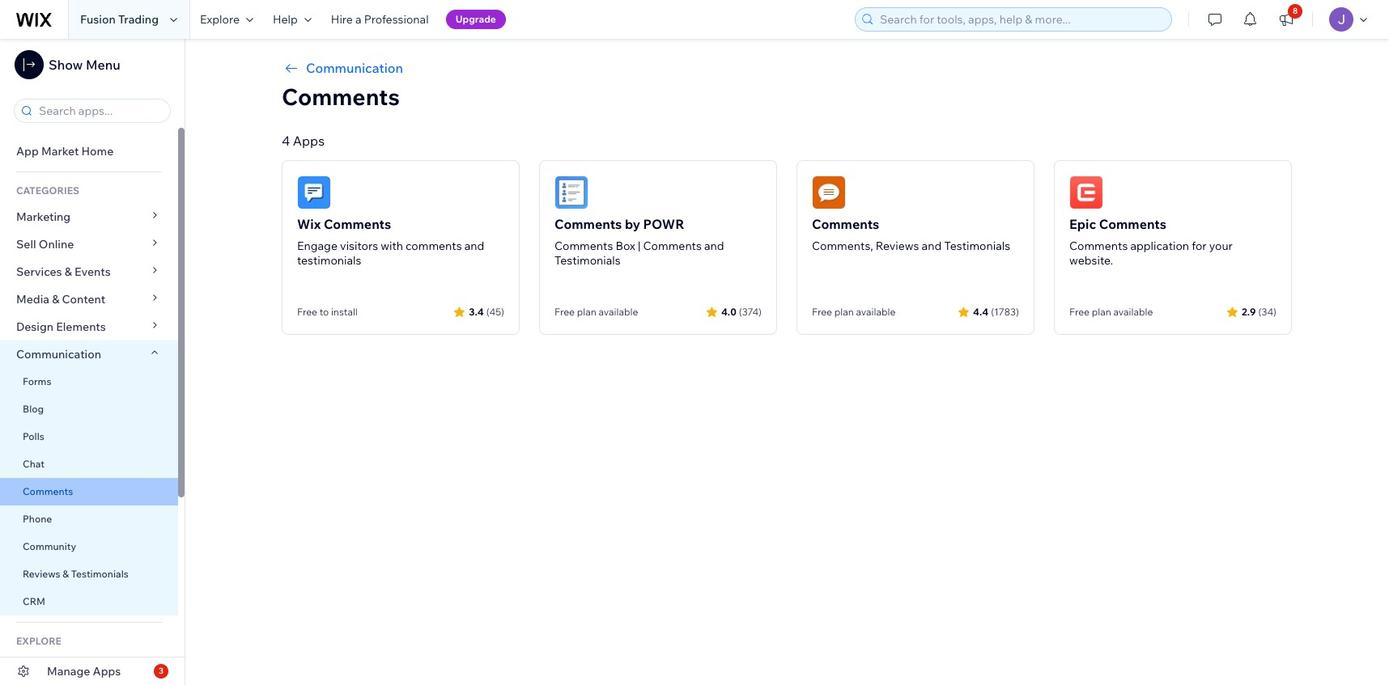 Task type: describe. For each thing, give the bounding box(es) containing it.
(34)
[[1258, 306, 1277, 318]]

market
[[41, 144, 79, 159]]

sidebar element
[[0, 39, 185, 686]]

epic comments comments application for your website.
[[1069, 216, 1233, 268]]

comments,
[[812, 239, 873, 253]]

plan for powr
[[577, 306, 596, 318]]

trading
[[118, 12, 159, 27]]

crm link
[[0, 589, 178, 616]]

phone
[[23, 513, 52, 525]]

install
[[331, 306, 358, 318]]

hire a professional link
[[321, 0, 438, 39]]

box
[[616, 239, 635, 253]]

reviews inside comments comments, reviews and testimonials
[[876, 239, 919, 253]]

marketing link
[[0, 203, 178, 231]]

sell online link
[[0, 231, 178, 258]]

by
[[625, 216, 640, 232]]

media & content link
[[0, 286, 178, 313]]

free plan available for powr
[[555, 306, 638, 318]]

free for epic comments
[[1069, 306, 1090, 318]]

apps for 4 apps
[[293, 133, 325, 149]]

4.0
[[721, 306, 736, 318]]

powr
[[643, 216, 684, 232]]

fusion trading
[[80, 12, 159, 27]]

4
[[282, 133, 290, 149]]

comments
[[406, 239, 462, 253]]

explore
[[200, 12, 240, 27]]

3.4
[[469, 306, 484, 318]]

hire
[[331, 12, 353, 27]]

app market home
[[16, 144, 114, 159]]

crm
[[23, 596, 45, 608]]

polls link
[[0, 423, 178, 451]]

upgrade
[[455, 13, 496, 25]]

chat link
[[0, 451, 178, 478]]

your
[[1209, 239, 1233, 253]]

& for content
[[52, 292, 59, 307]]

free for comments
[[812, 306, 832, 318]]

and inside comments comments, reviews and testimonials
[[922, 239, 942, 253]]

plan for reviews
[[834, 306, 854, 318]]

menu
[[86, 57, 120, 73]]

comments link
[[0, 478, 178, 506]]

visitors
[[340, 239, 378, 253]]

community
[[23, 541, 76, 553]]

available for powr
[[599, 306, 638, 318]]

4.4 (1783)
[[973, 306, 1019, 318]]

forms
[[23, 376, 51, 388]]

1 horizontal spatial communication link
[[282, 58, 1292, 78]]

explore
[[16, 635, 61, 648]]

reviews inside 'reviews & testimonials' link
[[23, 568, 60, 580]]

a
[[355, 12, 362, 27]]

apps for manage apps
[[93, 665, 121, 679]]

app
[[16, 144, 39, 159]]

application
[[1130, 239, 1189, 253]]

3
[[159, 666, 164, 677]]

testimonials inside comments by powr comments box | comments and testimonials
[[555, 253, 621, 268]]

(374)
[[739, 306, 762, 318]]

home
[[81, 144, 114, 159]]

hire a professional
[[331, 12, 429, 27]]

fusion
[[80, 12, 116, 27]]

|
[[638, 239, 641, 253]]

comments by powr logo image
[[555, 176, 589, 210]]

2.9
[[1242, 306, 1256, 318]]

upgrade button
[[446, 10, 506, 29]]

help button
[[263, 0, 321, 39]]

design
[[16, 320, 53, 334]]

services
[[16, 265, 62, 279]]

media
[[16, 292, 49, 307]]

app market home link
[[0, 138, 178, 165]]

reviews & testimonials
[[23, 568, 129, 580]]

available for reviews
[[856, 306, 896, 318]]

for
[[1192, 239, 1207, 253]]

with
[[381, 239, 403, 253]]

content
[[62, 292, 105, 307]]

free for wix comments
[[297, 306, 317, 318]]

engage
[[297, 239, 338, 253]]

testimonials inside the sidebar 'element'
[[71, 568, 129, 580]]

wix
[[297, 216, 321, 232]]

plan for comments
[[1092, 306, 1111, 318]]

forms link
[[0, 368, 178, 396]]

design elements link
[[0, 313, 178, 341]]

epic
[[1069, 216, 1096, 232]]

Search for tools, apps, help & more... field
[[875, 8, 1167, 31]]

2.9 (34)
[[1242, 306, 1277, 318]]

comments down comments by powr logo
[[555, 216, 622, 232]]



Task type: locate. For each thing, give the bounding box(es) containing it.
free to install
[[297, 306, 358, 318]]

comments up phone
[[23, 486, 73, 498]]

free left to
[[297, 306, 317, 318]]

0 horizontal spatial available
[[599, 306, 638, 318]]

1 free plan available from the left
[[555, 306, 638, 318]]

1 free from the left
[[297, 306, 317, 318]]

1 horizontal spatial available
[[856, 306, 896, 318]]

marketing
[[16, 210, 71, 224]]

online
[[39, 237, 74, 252]]

comments inside comments comments, reviews and testimonials
[[812, 216, 879, 232]]

0 horizontal spatial and
[[464, 239, 484, 253]]

communication link inside the sidebar 'element'
[[0, 341, 178, 368]]

1 and from the left
[[464, 239, 484, 253]]

2 horizontal spatial free plan available
[[1069, 306, 1153, 318]]

1 vertical spatial communication link
[[0, 341, 178, 368]]

communication link
[[282, 58, 1292, 78], [0, 341, 178, 368]]

1 horizontal spatial free plan available
[[812, 306, 896, 318]]

4 apps
[[282, 133, 325, 149]]

show menu
[[49, 57, 120, 73]]

comments logo image
[[812, 176, 846, 210]]

and inside comments by powr comments box | comments and testimonials
[[704, 239, 724, 253]]

1 horizontal spatial testimonials
[[555, 253, 621, 268]]

events
[[75, 265, 111, 279]]

free down website.
[[1069, 306, 1090, 318]]

apps right 4
[[293, 133, 325, 149]]

website.
[[1069, 253, 1113, 268]]

1 horizontal spatial communication
[[306, 60, 403, 76]]

testimonials
[[297, 253, 361, 268]]

show
[[49, 57, 83, 73]]

design elements
[[16, 320, 106, 334]]

reviews up crm
[[23, 568, 60, 580]]

1 vertical spatial &
[[52, 292, 59, 307]]

Search apps... field
[[34, 100, 165, 122]]

free plan available for reviews
[[812, 306, 896, 318]]

3.4 (45)
[[469, 306, 504, 318]]

0 horizontal spatial reviews
[[23, 568, 60, 580]]

3 free plan available from the left
[[1069, 306, 1153, 318]]

2 horizontal spatial available
[[1113, 306, 1153, 318]]

services & events
[[16, 265, 111, 279]]

(45)
[[486, 306, 504, 318]]

2 horizontal spatial plan
[[1092, 306, 1111, 318]]

communication inside the sidebar 'element'
[[16, 347, 104, 362]]

comments comments, reviews and testimonials
[[812, 216, 1010, 253]]

free
[[297, 306, 317, 318], [555, 306, 575, 318], [812, 306, 832, 318], [1069, 306, 1090, 318]]

3 and from the left
[[922, 239, 942, 253]]

elements
[[56, 320, 106, 334]]

free plan available down box
[[555, 306, 638, 318]]

2 plan from the left
[[834, 306, 854, 318]]

professional
[[364, 12, 429, 27]]

8 button
[[1269, 0, 1304, 39]]

0 horizontal spatial communication
[[16, 347, 104, 362]]

comments down epic
[[1069, 239, 1128, 253]]

reviews
[[876, 239, 919, 253], [23, 568, 60, 580]]

available down comments,
[[856, 306, 896, 318]]

2 horizontal spatial testimonials
[[944, 239, 1010, 253]]

manage
[[47, 665, 90, 679]]

& inside 'link'
[[52, 292, 59, 307]]

chat
[[23, 458, 45, 470]]

testimonials up 4.4 on the right top
[[944, 239, 1010, 253]]

3 plan from the left
[[1092, 306, 1111, 318]]

2 and from the left
[[704, 239, 724, 253]]

epic comments logo image
[[1069, 176, 1103, 210]]

0 vertical spatial communication link
[[282, 58, 1292, 78]]

3 available from the left
[[1113, 306, 1153, 318]]

0 vertical spatial &
[[65, 265, 72, 279]]

3 free from the left
[[812, 306, 832, 318]]

free plan available down comments,
[[812, 306, 896, 318]]

1 vertical spatial reviews
[[23, 568, 60, 580]]

0 vertical spatial apps
[[293, 133, 325, 149]]

media & content
[[16, 292, 105, 307]]

communication down a
[[306, 60, 403, 76]]

0 vertical spatial reviews
[[876, 239, 919, 253]]

& left events
[[65, 265, 72, 279]]

reviews & testimonials link
[[0, 561, 178, 589]]

available down application at right top
[[1113, 306, 1153, 318]]

free plan available for comments
[[1069, 306, 1153, 318]]

0 horizontal spatial free plan available
[[555, 306, 638, 318]]

0 vertical spatial communication
[[306, 60, 403, 76]]

0 horizontal spatial plan
[[577, 306, 596, 318]]

testimonials inside comments comments, reviews and testimonials
[[944, 239, 1010, 253]]

comments up application at right top
[[1099, 216, 1167, 232]]

comments up comments,
[[812, 216, 879, 232]]

phone link
[[0, 506, 178, 533]]

free for comments by powr
[[555, 306, 575, 318]]

1 horizontal spatial apps
[[293, 133, 325, 149]]

reviews right comments,
[[876, 239, 919, 253]]

2 available from the left
[[856, 306, 896, 318]]

(1783)
[[991, 306, 1019, 318]]

comments inside the sidebar 'element'
[[23, 486, 73, 498]]

wix comments engage visitors with comments and testimonials
[[297, 216, 484, 268]]

comments up 4 apps
[[282, 83, 400, 111]]

comments up visitors
[[324, 216, 391, 232]]

and inside wix comments engage visitors with comments and testimonials
[[464, 239, 484, 253]]

free plan available down website.
[[1069, 306, 1153, 318]]

available
[[599, 306, 638, 318], [856, 306, 896, 318], [1113, 306, 1153, 318]]

4.0 (374)
[[721, 306, 762, 318]]

free right (45)
[[555, 306, 575, 318]]

manage apps
[[47, 665, 121, 679]]

2 free plan available from the left
[[812, 306, 896, 318]]

comments left box
[[555, 239, 613, 253]]

available for comments
[[1113, 306, 1153, 318]]

testimonials left the |
[[555, 253, 621, 268]]

comments
[[282, 83, 400, 111], [324, 216, 391, 232], [555, 216, 622, 232], [812, 216, 879, 232], [1099, 216, 1167, 232], [555, 239, 613, 253], [643, 239, 702, 253], [1069, 239, 1128, 253], [23, 486, 73, 498]]

wix comments logo image
[[297, 176, 331, 210]]

available down box
[[599, 306, 638, 318]]

comments down powr
[[643, 239, 702, 253]]

free plan available
[[555, 306, 638, 318], [812, 306, 896, 318], [1069, 306, 1153, 318]]

4.4
[[973, 306, 989, 318]]

categories
[[16, 185, 79, 197]]

& down community
[[62, 568, 69, 580]]

1 horizontal spatial reviews
[[876, 239, 919, 253]]

& right media
[[52, 292, 59, 307]]

1 plan from the left
[[577, 306, 596, 318]]

comments by powr comments box | comments and testimonials
[[555, 216, 724, 268]]

apps inside the sidebar 'element'
[[93, 665, 121, 679]]

1 horizontal spatial and
[[704, 239, 724, 253]]

communication down design elements
[[16, 347, 104, 362]]

2 vertical spatial &
[[62, 568, 69, 580]]

community link
[[0, 533, 178, 561]]

polls
[[23, 431, 44, 443]]

to
[[320, 306, 329, 318]]

testimonials
[[944, 239, 1010, 253], [555, 253, 621, 268], [71, 568, 129, 580]]

0 horizontal spatial communication link
[[0, 341, 178, 368]]

2 free from the left
[[555, 306, 575, 318]]

apps
[[293, 133, 325, 149], [93, 665, 121, 679]]

sell
[[16, 237, 36, 252]]

comments inside wix comments engage visitors with comments and testimonials
[[324, 216, 391, 232]]

testimonials down community link
[[71, 568, 129, 580]]

&
[[65, 265, 72, 279], [52, 292, 59, 307], [62, 568, 69, 580]]

& for testimonials
[[62, 568, 69, 580]]

sell online
[[16, 237, 74, 252]]

help
[[273, 12, 298, 27]]

1 vertical spatial communication
[[16, 347, 104, 362]]

8
[[1293, 6, 1298, 16]]

1 available from the left
[[599, 306, 638, 318]]

services & events link
[[0, 258, 178, 286]]

apps right manage
[[93, 665, 121, 679]]

1 horizontal spatial plan
[[834, 306, 854, 318]]

blog
[[23, 403, 44, 415]]

free down comments,
[[812, 306, 832, 318]]

0 horizontal spatial testimonials
[[71, 568, 129, 580]]

1 vertical spatial apps
[[93, 665, 121, 679]]

blog link
[[0, 396, 178, 423]]

4 free from the left
[[1069, 306, 1090, 318]]

2 horizontal spatial and
[[922, 239, 942, 253]]

& for events
[[65, 265, 72, 279]]

show menu button
[[15, 50, 120, 79]]

0 horizontal spatial apps
[[93, 665, 121, 679]]



Task type: vqa. For each thing, say whether or not it's contained in the screenshot.


